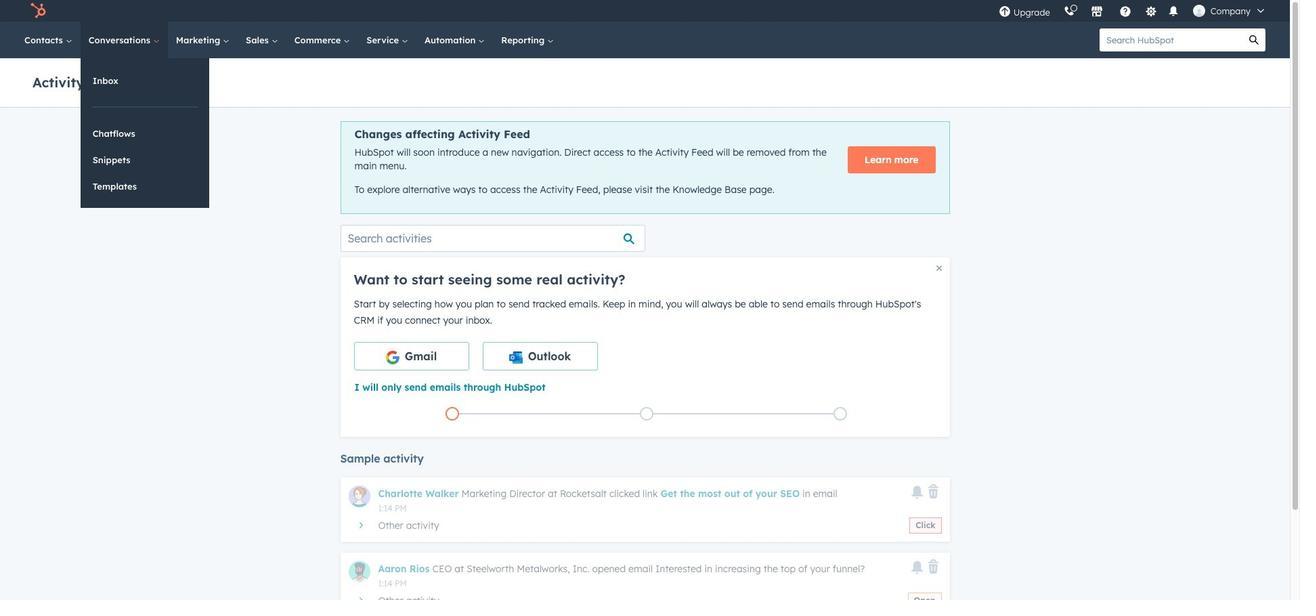 Task type: describe. For each thing, give the bounding box(es) containing it.
onboarding.steps.finalstep.title image
[[837, 411, 844, 418]]

marketplaces image
[[1091, 6, 1103, 18]]

Search activities search field
[[340, 225, 645, 252]]

close image
[[937, 265, 942, 271]]

jacob simon image
[[1193, 5, 1206, 17]]



Task type: vqa. For each thing, say whether or not it's contained in the screenshot.
Pagination navigation
no



Task type: locate. For each thing, give the bounding box(es) containing it.
conversations menu
[[80, 58, 209, 208]]

Search HubSpot search field
[[1100, 28, 1243, 51]]

None checkbox
[[483, 342, 598, 370]]

onboarding.steps.sendtrackedemailingmail.title image
[[643, 411, 650, 418]]

list
[[355, 404, 938, 423]]

menu
[[992, 0, 1274, 22]]

None checkbox
[[354, 342, 469, 370]]



